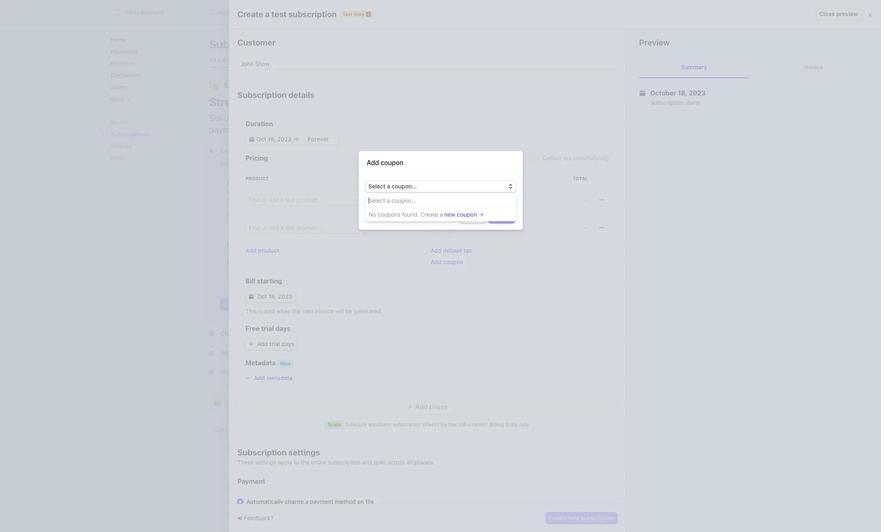 Task type: describe. For each thing, give the bounding box(es) containing it.
choose
[[220, 147, 242, 154]]

invoices
[[111, 143, 132, 150]]

add down metadata
[[254, 375, 265, 382]]

recurring right common on the top left of the page
[[322, 160, 346, 167]]

recent element
[[102, 128, 193, 165]]

simulate
[[296, 400, 318, 407]]

recognition.
[[653, 178, 685, 185]]

view docs button for best
[[222, 206, 265, 221]]

recurring left billing.
[[647, 128, 671, 134]]

all
[[209, 56, 216, 63]]

view for usage based
[[227, 273, 240, 280]]

payments inside billing starter 0.5% on recurring payments create subscriptions, offer trials or discounts, and effortlessly manage recurring billing.
[[642, 110, 668, 117]]

more button
[[107, 92, 186, 106]]

view docs button for determine
[[390, 206, 433, 221]]

also
[[264, 308, 275, 315]]

seat
[[395, 179, 409, 187]]

oct 18, 2023 button
[[246, 291, 295, 303]]

learn
[[266, 160, 279, 167]]

on inside billing scale 0.8% on recurring payments and one-time invoice payments automate quoting, subscription billing, invoicing, revenue recovery, and revenue recognition.
[[608, 154, 615, 161]]

and right up
[[236, 113, 251, 123]]

1 vertical spatial subscriptions
[[224, 82, 268, 89]]

create test subscription inside button
[[549, 515, 614, 522]]

trial for add
[[269, 341, 280, 348]]

trial for free
[[261, 325, 274, 333]]

test data
[[343, 11, 364, 17]]

summary link
[[639, 57, 749, 78]]

a inside select a coupon… popup button
[[387, 183, 390, 190]]

and left one-
[[670, 154, 679, 161]]

create inside button
[[549, 515, 567, 522]]

guidance
[[461, 251, 485, 257]]

these
[[237, 459, 254, 466]]

payments inside streamline your billing workflows set up and manage your billing operations to capture more revenue and accept recurring payments globally.
[[209, 124, 247, 135]]

view docs down service.
[[227, 211, 255, 218]]

details
[[288, 90, 314, 100]]

core navigation links element
[[107, 33, 186, 106]]

recurring inside billing scale 0.8% on recurring payments and one-time invoice payments automate quoting, subscription billing, invoicing, revenue recovery, and revenue recognition.
[[617, 154, 641, 161]]

and inside subscription settings these settings apply to the entire subscription and span across all phases.
[[362, 459, 372, 466]]

add inside add phase button
[[415, 403, 428, 411]]

add default tax
[[431, 247, 472, 254]]

on inside usage based charge customers based on how much they use in a billing cycle.
[[295, 251, 301, 257]]

account
[[141, 9, 164, 16]]

more
[[416, 113, 436, 123]]

invoices link
[[107, 139, 174, 153]]

span
[[373, 459, 386, 466]]

phase
[[429, 403, 448, 411]]

the inside subscription settings these settings apply to the entire subscription and span across all phases.
[[301, 459, 309, 466]]

tab list containing current
[[209, 422, 746, 439]]

days for free trial days
[[275, 325, 290, 333]]

add metadata button
[[246, 375, 293, 382]]

the inside seat based determine price by the number of people using a subscription.
[[447, 188, 455, 195]]

up
[[224, 113, 234, 123]]

manage inside billing starter 0.5% on recurring payments create subscriptions, offer trials or discounts, and effortlessly manage recurring billing.
[[624, 128, 645, 134]]

a up customer
[[265, 9, 270, 19]]

tax inside 'button'
[[464, 247, 472, 254]]

0.5%
[[593, 110, 607, 117]]

globally.
[[249, 124, 281, 135]]

usage
[[227, 242, 246, 249]]

only.
[[519, 422, 530, 428]]

total
[[573, 176, 588, 181]]

2 of from the left
[[363, 188, 369, 195]]

be
[[345, 308, 352, 315]]

bill
[[246, 278, 255, 285]]

add metadata
[[254, 375, 293, 382]]

collect tax automatically
[[542, 155, 609, 162]]

tab list containing all subscriptions
[[206, 52, 746, 68]]

qty
[[431, 176, 440, 181]]

streamline your billing workflows set up and manage your billing operations to capture more revenue and accept recurring payments globally.
[[209, 95, 551, 135]]

subscription. inside seat based determine price by the number of people using a subscription.
[[395, 196, 429, 203]]

and left simulate
[[284, 400, 294, 407]]

0 horizontal spatial add coupon
[[367, 159, 403, 166]]

a inside usage based charge customers based on how much they use in a billing cycle.
[[362, 251, 365, 257]]

search
[[217, 9, 236, 16]]

test for test data
[[343, 11, 353, 17]]

view down service.
[[227, 211, 240, 218]]

data
[[441, 25, 452, 30]]

view docs button for charge
[[222, 268, 265, 283]]

payments up automate
[[593, 161, 619, 168]]

invoice link
[[759, 57, 868, 78]]

billing.
[[673, 128, 690, 134]]

billing for billing
[[111, 84, 127, 91]]

based up customers
[[248, 242, 267, 249]]

by
[[439, 188, 445, 195]]

0 vertical spatial subscriptions
[[209, 37, 284, 51]]

18, for oct
[[268, 293, 276, 300]]

better-
[[246, 179, 268, 187]]

when
[[277, 308, 291, 315]]

scale down 'test your integrations and simulate billing scenarios through time with test clocks .'
[[328, 422, 341, 428]]

atlas for atlas account
[[125, 9, 139, 16]]

starter
[[619, 99, 638, 106]]

start,
[[250, 160, 264, 167]]

select a coupon… button
[[365, 181, 516, 192]]

and left accept
[[471, 113, 485, 123]]

feedback?
[[244, 515, 273, 522]]

atlas for atlas
[[111, 155, 124, 162]]

starts
[[685, 99, 700, 106]]

invoice inside billing scale 0.8% on recurring payments and one-time invoice payments automate quoting, subscription billing, invoicing, revenue recovery, and revenue recognition.
[[706, 154, 725, 161]]

and up upgrade to scale
[[619, 178, 629, 185]]

usage based charge customers based on how much they use in a billing cycle.
[[227, 242, 365, 266]]

time for through
[[386, 400, 398, 407]]

product
[[246, 176, 269, 181]]

Select a coupon… field
[[365, 194, 516, 208]]

subscriptions,
[[612, 121, 650, 128]]

2023 for october
[[689, 89, 706, 97]]

model inside choose your pricing model dropdown button
[[278, 147, 296, 154]]

svg image for oct 18, 2023
[[249, 294, 254, 299]]

current button
[[209, 422, 386, 439]]

scale inside button
[[629, 194, 644, 201]]

file
[[366, 499, 374, 506]]

payments
[[111, 48, 138, 55]]

free trial days
[[246, 325, 290, 333]]

quoting,
[[620, 171, 642, 178]]

1 vertical spatial settings
[[255, 459, 276, 466]]

to inside streamline your billing workflows set up and manage your billing operations to capture more revenue and accept recurring payments globally.
[[374, 113, 382, 123]]

with
[[399, 400, 410, 407]]

collect
[[542, 155, 562, 162]]

coupon inside add coupon button
[[443, 259, 463, 266]]

payment
[[237, 478, 265, 485]]

summary
[[681, 64, 707, 71]]

test
[[429, 25, 440, 30]]

phases
[[423, 422, 439, 428]]

svg image down upgrade
[[599, 226, 604, 230]]

add coupon button
[[431, 258, 463, 267]]

workflows
[[331, 95, 386, 109]]

1 horizontal spatial revenue
[[630, 178, 652, 185]]

tab list containing summary
[[639, 57, 868, 78]]

svg image for create test subscription
[[659, 42, 664, 47]]

docs for seat based
[[410, 211, 423, 218]]

on left file
[[357, 499, 364, 506]]

1 vertical spatial svg image
[[599, 198, 604, 203]]

0 vertical spatial settings
[[288, 448, 320, 458]]

entire
[[311, 459, 326, 466]]

a inside seat based determine price by the number of people using a subscription.
[[521, 188, 524, 195]]

customers
[[111, 72, 141, 79]]

products
[[407, 251, 430, 257]]

this
[[449, 422, 457, 428]]

a right the charge at the bottom
[[305, 499, 308, 506]]

1 horizontal spatial create test subscription
[[667, 41, 733, 48]]

based inside good-better-best provide a choice of escalating prices, based on tier of service.
[[327, 188, 343, 195]]

svg image inside add phase button
[[407, 405, 412, 410]]

svg image for add trial days
[[249, 342, 254, 347]]

best
[[268, 179, 281, 187]]

billing for billing starter 0.5% on recurring payments create subscriptions, offer trials or discounts, and effortlessly manage recurring billing.
[[601, 99, 618, 106]]

metadata
[[246, 360, 276, 367]]

create test subscription link
[[656, 39, 746, 50]]

coupon…
[[392, 183, 417, 190]]

recent
[[111, 119, 127, 125]]

automatically
[[246, 499, 283, 506]]

scale left only.
[[505, 422, 518, 428]]

payment
[[310, 499, 333, 506]]

coupons
[[378, 211, 400, 218]]

subscriptions link
[[107, 128, 174, 141]]

capture
[[384, 113, 414, 123]]

on inside good-better-best provide a choice of escalating prices, based on tier of service.
[[345, 188, 351, 195]]

your inside other pricing model see products and prices guidance to help shape your pricing model.
[[524, 251, 536, 257]]

new
[[444, 211, 455, 218]]

Search search field
[[204, 5, 435, 20]]

pricing inside choose your pricing model dropdown button
[[257, 147, 277, 154]]

prices
[[443, 251, 459, 257]]

add product
[[246, 247, 279, 254]]

scale inside billing scale 0.8% on recurring payments and one-time invoice payments automate quoting, subscription billing, invoicing, revenue recovery, and revenue recognition.
[[611, 143, 626, 150]]

price
[[424, 188, 437, 195]]

clocks inside tab list
[[280, 56, 297, 63]]

on inside billing starter 0.5% on recurring payments create subscriptions, offer trials or discounts, and effortlessly manage recurring billing.
[[608, 110, 615, 117]]



Task type: vqa. For each thing, say whether or not it's contained in the screenshot.
Task Removed
no



Task type: locate. For each thing, give the bounding box(es) containing it.
1 horizontal spatial test
[[267, 56, 278, 63]]

svg image
[[659, 42, 664, 47], [209, 148, 214, 153], [599, 226, 604, 230], [249, 294, 254, 299], [265, 303, 270, 308], [249, 342, 254, 347]]

1 vertical spatial subscription.
[[458, 422, 488, 428]]

on right "0.5%"
[[608, 110, 615, 117]]

submit button
[[489, 212, 514, 223]]

0 horizontal spatial tax
[[464, 247, 472, 254]]

select
[[368, 183, 386, 190]]

trial right free
[[261, 325, 274, 333]]

add inside add product button
[[246, 247, 256, 254]]

on left the tier
[[345, 188, 351, 195]]

svg image
[[249, 137, 254, 142], [599, 198, 604, 203], [407, 405, 412, 410]]

a left new
[[440, 211, 443, 218]]

1 of from the left
[[272, 188, 278, 195]]

1 horizontal spatial subscription.
[[458, 422, 488, 428]]

create
[[237, 9, 263, 19], [667, 41, 685, 48], [593, 121, 611, 128], [420, 211, 438, 218], [224, 301, 242, 308], [549, 515, 567, 522]]

billing up "0.5%"
[[601, 99, 618, 106]]

add inside add coupon button
[[431, 259, 442, 266]]

determine
[[395, 188, 422, 195]]

end date field
[[299, 135, 337, 144]]

2 vertical spatial the
[[301, 459, 309, 466]]

1 vertical spatial 2023
[[278, 293, 292, 300]]

escalating
[[279, 188, 306, 195]]

svg image inside choose your pricing model dropdown button
[[209, 148, 214, 153]]

3 of from the left
[[479, 188, 484, 195]]

add up select on the left
[[367, 159, 379, 166]]

0 horizontal spatial svg image
[[249, 137, 254, 142]]

2 horizontal spatial svg image
[[599, 198, 604, 203]]

1 horizontal spatial 2023
[[689, 89, 706, 97]]

oct
[[257, 293, 267, 300]]

2 horizontal spatial of
[[479, 188, 484, 195]]

the right the by
[[447, 188, 455, 195]]

about
[[281, 160, 296, 167]]

seat based determine price by the number of people using a subscription.
[[395, 179, 524, 203]]

coupon down prices
[[443, 259, 463, 266]]

your up duration
[[269, 95, 293, 109]]

0 horizontal spatial create test subscription
[[549, 515, 614, 522]]

1 horizontal spatial 18,
[[678, 89, 687, 97]]

view down determine
[[395, 211, 408, 218]]

scale down effortlessly
[[611, 143, 626, 150]]

1 vertical spatial tax
[[464, 247, 472, 254]]

18, inside button
[[268, 293, 276, 300]]

october
[[650, 89, 676, 97]]

recent navigation links element
[[102, 119, 193, 165]]

svg image left oct
[[249, 294, 254, 299]]

shape
[[507, 251, 523, 257]]

2023 inside october 18, 2023 subscription starts
[[689, 89, 706, 97]]

1 vertical spatial create test subscription
[[549, 515, 614, 522]]

revenue up upgrade to scale
[[630, 178, 652, 185]]

0 vertical spatial 18,
[[678, 89, 687, 97]]

duration
[[246, 120, 273, 128]]

your inside dropdown button
[[243, 147, 256, 154]]

0 vertical spatial test
[[343, 11, 353, 17]]

to inside other pricing model see products and prices guidance to help shape your pricing model.
[[487, 251, 492, 257]]

1 horizontal spatial clocks
[[424, 400, 441, 407]]

0 vertical spatial atlas
[[125, 9, 139, 16]]

default
[[443, 247, 462, 254]]

revenue inside streamline your billing workflows set up and manage your billing operations to capture more revenue and accept recurring payments globally.
[[438, 113, 469, 123]]

subscription
[[288, 9, 337, 19], [699, 41, 733, 48], [644, 171, 676, 178], [393, 422, 421, 428], [328, 459, 360, 466], [580, 515, 614, 522]]

0 horizontal spatial 2023
[[278, 293, 292, 300]]

model up about
[[278, 147, 296, 154]]

model inside other pricing model see products and prices guidance to help shape your pricing model.
[[437, 242, 455, 249]]

18, up starts
[[678, 89, 687, 97]]

billing inside core navigation links element
[[111, 84, 127, 91]]

test up current
[[225, 400, 236, 407]]

1 — from the top
[[583, 196, 588, 203]]

in
[[356, 251, 360, 257]]

1 vertical spatial coupon
[[457, 211, 477, 218]]

all subscriptions
[[209, 56, 255, 63]]

1 vertical spatial invoice
[[315, 308, 334, 315]]

0 horizontal spatial atlas
[[111, 155, 124, 162]]

start date field
[[255, 135, 293, 144]]

view docs button
[[222, 206, 265, 221], [390, 206, 433, 221], [222, 268, 265, 283]]

tab list
[[206, 52, 746, 68], [639, 57, 868, 78], [209, 422, 746, 439]]

subscriptions up the streamline
[[224, 82, 268, 89]]

before you start, learn about common recurring pricing models.
[[220, 160, 388, 167]]

days for add trial days
[[281, 341, 294, 348]]

0 horizontal spatial subscription.
[[395, 196, 429, 203]]

for
[[441, 422, 447, 428]]

your down details at left top
[[286, 113, 304, 123]]

subscription inside october 18, 2023 subscription starts
[[650, 99, 684, 106]]

and left span
[[362, 459, 372, 466]]

payments up recognition. at the top right of page
[[642, 154, 668, 161]]

based left how
[[277, 251, 293, 257]]

1 horizontal spatial atlas
[[125, 9, 139, 16]]

automate
[[593, 171, 619, 178]]

of inside seat based determine price by the number of people using a subscription.
[[479, 188, 484, 195]]

and inside billing starter 0.5% on recurring payments create subscriptions, offer trials or discounts, and effortlessly manage recurring billing.
[[716, 121, 726, 128]]

scenarios
[[337, 400, 362, 407]]

atlas down invoices
[[111, 155, 124, 162]]

a down "better-"
[[248, 188, 252, 195]]

add coupon up select a coupon…
[[367, 159, 403, 166]]

charge
[[285, 499, 304, 506]]

add inside add trial days button
[[257, 341, 268, 348]]

to inside button
[[622, 194, 627, 201]]

trial
[[261, 325, 274, 333], [269, 341, 280, 348]]

test left the data
[[343, 11, 353, 17]]

1 vertical spatial add coupon
[[431, 259, 463, 266]]

18, right oct
[[268, 293, 276, 300]]

1 horizontal spatial tax
[[563, 155, 571, 162]]

settings
[[288, 448, 320, 458], [255, 459, 276, 466]]

svg image inside create test subscription link
[[659, 42, 664, 47]]

view docs button down service.
[[222, 206, 265, 221]]

operations
[[331, 113, 372, 123]]

payments up the offer
[[642, 110, 668, 117]]

svg image for choose your pricing model
[[209, 148, 214, 153]]

add
[[367, 159, 379, 166], [246, 247, 256, 254], [431, 247, 442, 254], [431, 259, 442, 266], [257, 341, 268, 348], [254, 375, 265, 382], [415, 403, 428, 411]]

0 vertical spatial manage
[[253, 113, 284, 123]]

more
[[111, 96, 126, 103]]

create pricing
[[224, 301, 262, 308]]

1 vertical spatial manage
[[624, 128, 645, 134]]

1 vertical spatial —
[[583, 224, 588, 231]]

1 vertical spatial 18,
[[268, 293, 276, 300]]

view for seat based
[[395, 211, 408, 218]]

recurring right accept
[[516, 113, 551, 123]]

0 vertical spatial svg image
[[249, 137, 254, 142]]

test down customer
[[267, 56, 278, 63]]

to left "help"
[[487, 251, 492, 257]]

the
[[447, 188, 455, 195], [292, 308, 301, 315], [301, 459, 309, 466]]

billing inside billing starter 0.5% on recurring payments create subscriptions, offer trials or discounts, and effortlessly manage recurring billing.
[[601, 99, 618, 106]]

other pricing model see products and prices guidance to help shape your pricing model.
[[395, 242, 536, 266]]

add coupon
[[367, 159, 403, 166], [431, 259, 463, 266]]

through
[[364, 400, 384, 407]]

recurring
[[616, 110, 641, 117], [516, 113, 551, 123], [647, 128, 671, 134], [617, 154, 641, 161], [322, 160, 346, 167]]

good-better-best provide a choice of escalating prices, based on tier of service.
[[227, 179, 369, 203]]

your up pricing
[[243, 147, 256, 154]]

subscriptions inside the recent element
[[111, 131, 149, 138]]

0 vertical spatial create test subscription
[[667, 41, 733, 48]]

revenue right more
[[438, 113, 469, 123]]

payments link
[[107, 45, 186, 58]]

the left entire
[[301, 459, 309, 466]]

2023 for oct
[[278, 293, 292, 300]]

2 vertical spatial subscriptions
[[111, 131, 149, 138]]

0 vertical spatial days
[[275, 325, 290, 333]]

number
[[457, 188, 477, 195]]

test
[[343, 11, 353, 17], [267, 56, 278, 63], [225, 400, 236, 407]]

2 horizontal spatial revenue
[[723, 171, 745, 178]]

docs down service.
[[242, 211, 255, 218]]

model up prices
[[437, 242, 455, 249]]

your for billing
[[269, 95, 293, 109]]

this is also when the next invoice will be generated.
[[246, 308, 382, 315]]

october 18, 2023 subscription starts
[[650, 89, 706, 106]]

0 vertical spatial the
[[447, 188, 455, 195]]

export
[[631, 41, 649, 48]]

test inside button
[[568, 515, 579, 522]]

pricing inside the create pricing link
[[243, 301, 262, 308]]

atlas inside button
[[125, 9, 139, 16]]

0 vertical spatial coupon
[[381, 159, 403, 166]]

0 horizontal spatial time
[[386, 400, 398, 407]]

revenue right 'invoicing,'
[[723, 171, 745, 178]]

time for one-
[[693, 154, 705, 161]]

add coupon down prices
[[431, 259, 463, 266]]

a right using
[[521, 188, 524, 195]]

view docs button down determine
[[390, 206, 433, 221]]

billing
[[296, 95, 328, 109], [306, 113, 329, 123], [227, 259, 243, 266], [319, 400, 335, 407]]

subscriptions up invoices
[[111, 131, 149, 138]]

0 vertical spatial model
[[278, 147, 296, 154]]

tax right "default"
[[464, 247, 472, 254]]

atlas inside the recent element
[[111, 155, 124, 162]]

1 horizontal spatial svg image
[[407, 405, 412, 410]]

subscription up these
[[237, 448, 287, 458]]

trial inside button
[[269, 341, 280, 348]]

charge
[[227, 251, 246, 257]]

prices,
[[308, 188, 326, 195]]

create test subscription button
[[546, 513, 618, 524]]

subscription for subscription settings these settings apply to the entire subscription and span across all phases.
[[237, 448, 287, 458]]

svg image left 'choose'
[[209, 148, 214, 153]]

1 horizontal spatial of
[[363, 188, 369, 195]]

scale
[[611, 143, 626, 150], [629, 194, 644, 201], [328, 422, 341, 428], [505, 422, 518, 428]]

days up add trial days
[[275, 325, 290, 333]]

create test subscription
[[667, 41, 733, 48], [549, 515, 614, 522]]

view docs for usage based
[[227, 273, 255, 280]]

recurring up the subscriptions,
[[616, 110, 641, 117]]

view docs button down cycle.
[[222, 268, 265, 283]]

view docs for seat based
[[395, 211, 423, 218]]

subscription down october
[[650, 99, 684, 106]]

svg image right export
[[659, 42, 664, 47]]

free
[[246, 325, 260, 333]]

pricing left models.
[[348, 160, 366, 167]]

coupon up seat
[[381, 159, 403, 166]]

to inside subscription settings these settings apply to the entire subscription and span across all phases.
[[294, 459, 299, 466]]

billing left only.
[[490, 422, 504, 428]]

svg image left add phase
[[407, 405, 412, 410]]

test for test clocks
[[267, 56, 278, 63]]

0 vertical spatial 2023
[[689, 89, 706, 97]]

1 vertical spatial clocks
[[424, 400, 441, 407]]

billing inside billing scale 0.8% on recurring payments and one-time invoice payments automate quoting, subscription billing, invoicing, revenue recovery, and revenue recognition.
[[593, 143, 610, 150]]

new coupon link
[[444, 211, 483, 218]]

based right prices, in the left of the page
[[327, 188, 343, 195]]

atlas left account
[[125, 9, 139, 16]]

atlas link
[[107, 151, 174, 165]]

time inside billing scale 0.8% on recurring payments and one-time invoice payments automate quoting, subscription billing, invoicing, revenue recovery, and revenue recognition.
[[693, 154, 705, 161]]

bill  starting
[[246, 278, 282, 285]]

0 vertical spatial invoice
[[706, 154, 725, 161]]

1 horizontal spatial manage
[[624, 128, 645, 134]]

and inside other pricing model see products and prices guidance to help shape your pricing model.
[[432, 251, 442, 257]]

no coupons found. create a new coupon
[[369, 211, 477, 218]]

2023 up when
[[278, 293, 292, 300]]

2 vertical spatial svg image
[[407, 405, 412, 410]]

2 vertical spatial test
[[225, 400, 236, 407]]

starting
[[257, 278, 282, 285]]

subscription. down determine
[[395, 196, 429, 203]]

provide
[[227, 188, 247, 195]]

svg image inside the create pricing link
[[265, 303, 270, 308]]

customers
[[248, 251, 276, 257]]

1 vertical spatial the
[[292, 308, 301, 315]]

subscription inside button
[[580, 515, 614, 522]]

add left prices
[[431, 247, 442, 254]]

metadata
[[266, 375, 293, 382]]

scale down the quoting,
[[629, 194, 644, 201]]

docs for usage based
[[242, 273, 255, 280]]

0 horizontal spatial test
[[225, 400, 236, 407]]

1 horizontal spatial settings
[[288, 448, 320, 458]]

docs down determine
[[410, 211, 423, 218]]

and
[[236, 113, 251, 123], [471, 113, 485, 123], [716, 121, 726, 128], [670, 154, 679, 161], [619, 178, 629, 185], [432, 251, 442, 257], [284, 400, 294, 407], [362, 459, 372, 466]]

1 horizontal spatial time
[[693, 154, 705, 161]]

scheduled button
[[389, 422, 566, 439]]

subscription inside subscription settings these settings apply to the entire subscription and span across all phases.
[[328, 459, 360, 466]]

much
[[315, 251, 330, 257]]

subscription for subscription details
[[237, 90, 287, 100]]

1 vertical spatial trial
[[269, 341, 280, 348]]

svg image inside add trial days button
[[249, 342, 254, 347]]

add inside add default tax 'button'
[[431, 247, 442, 254]]

2 horizontal spatial test
[[343, 11, 353, 17]]

0 vertical spatial —
[[583, 196, 588, 203]]

0 vertical spatial clocks
[[280, 56, 297, 63]]

add trial days
[[257, 341, 294, 348]]

time left with
[[386, 400, 398, 407]]

trial down free trial days on the bottom left of page
[[269, 341, 280, 348]]

cancel button
[[460, 212, 485, 223]]

discounts,
[[687, 121, 714, 128]]

0 vertical spatial add coupon
[[367, 159, 403, 166]]

pricing up pricing
[[257, 147, 277, 154]]

recurring inside streamline your billing workflows set up and manage your billing operations to capture more revenue and accept recurring payments globally.
[[516, 113, 551, 123]]

0 horizontal spatial clocks
[[280, 56, 297, 63]]

add phase
[[415, 403, 448, 411]]

add up cycle.
[[246, 247, 256, 254]]

days inside add trial days button
[[281, 341, 294, 348]]

select a coupon…
[[368, 183, 417, 190]]

1 vertical spatial test
[[267, 56, 278, 63]]

integrations
[[251, 400, 283, 407]]

this
[[246, 308, 257, 315]]

2023 inside button
[[278, 293, 292, 300]]

1 horizontal spatial add coupon
[[431, 259, 463, 266]]

1 vertical spatial model
[[437, 242, 455, 249]]

pricing up products
[[414, 242, 435, 249]]

docs down cycle.
[[242, 273, 255, 280]]

billing starter 0.5% on recurring payments create subscriptions, offer trials or discounts, and effortlessly manage recurring billing.
[[593, 99, 726, 134]]

1 horizontal spatial model
[[437, 242, 455, 249]]

1 vertical spatial time
[[386, 400, 398, 407]]

billing inside usage based charge customers based on how much they use in a billing cycle.
[[227, 259, 243, 266]]

18, for october
[[678, 89, 687, 97]]

model
[[278, 147, 296, 154], [437, 242, 455, 249]]

based inside seat based determine price by the number of people using a subscription.
[[410, 179, 429, 187]]

subscription inside billing scale 0.8% on recurring payments and one-time invoice payments automate quoting, subscription billing, invoicing, revenue recovery, and revenue recognition.
[[644, 171, 676, 178]]

coupon right new
[[457, 211, 477, 218]]

subscription inside subscription settings these settings apply to the entire subscription and span across all phases.
[[237, 448, 287, 458]]

invoice up 'invoicing,'
[[706, 154, 725, 161]]

0 horizontal spatial 18,
[[268, 293, 276, 300]]

invoice
[[803, 64, 823, 71]]

1 vertical spatial atlas
[[111, 155, 124, 162]]

pricing down oct
[[243, 301, 262, 308]]

and right discounts,
[[716, 121, 726, 128]]

svg image down free
[[249, 342, 254, 347]]

is
[[258, 308, 263, 315]]

found.
[[402, 211, 419, 218]]

add left "phase"
[[415, 403, 428, 411]]

manage up globally.
[[253, 113, 284, 123]]

manage inside streamline your billing workflows set up and manage your billing operations to capture more revenue and accept recurring payments globally.
[[253, 113, 284, 123]]

your for integrations
[[238, 400, 250, 407]]

recurring up the quoting,
[[617, 154, 641, 161]]

0 horizontal spatial invoice
[[315, 308, 334, 315]]

svg image inside oct 18, 2023 button
[[249, 294, 254, 299]]

to left capture
[[374, 113, 382, 123]]

1 horizontal spatial invoice
[[706, 154, 725, 161]]

0 vertical spatial tax
[[563, 155, 571, 162]]

atlas account button
[[111, 7, 172, 18]]

export button
[[620, 39, 652, 50]]

your right shape
[[524, 251, 536, 257]]

data
[[354, 11, 364, 17]]

svg image up also
[[265, 303, 270, 308]]

new
[[280, 361, 291, 367]]

a inside good-better-best provide a choice of escalating prices, based on tier of service.
[[248, 188, 252, 195]]

settings up entire
[[288, 448, 320, 458]]

manage left the offer
[[624, 128, 645, 134]]

add down add default tax 'button'
[[431, 259, 442, 266]]

svg image for create pricing
[[265, 303, 270, 308]]

home link
[[107, 33, 186, 46]]

0 vertical spatial subscription.
[[395, 196, 429, 203]]

subscription up duration
[[237, 90, 287, 100]]

svg image up choose your pricing model dropdown button
[[249, 137, 254, 142]]

will
[[335, 308, 344, 315]]

0 horizontal spatial manage
[[253, 113, 284, 123]]

billing for billing scale 0.8% on recurring payments and one-time invoice payments automate quoting, subscription billing, invoicing, revenue recovery, and revenue recognition.
[[593, 143, 610, 150]]

your left integrations
[[238, 400, 250, 407]]

18, inside october 18, 2023 subscription starts
[[678, 89, 687, 97]]

test data
[[429, 25, 452, 30]]

0 vertical spatial trial
[[261, 325, 274, 333]]

2 vertical spatial coupon
[[443, 259, 463, 266]]

billing up more
[[111, 84, 127, 91]]

0 horizontal spatial model
[[278, 147, 296, 154]]

a right select on the left
[[387, 183, 390, 190]]

of left the 'people'
[[479, 188, 484, 195]]

current
[[213, 426, 234, 433]]

pricing down see on the left of page
[[395, 259, 413, 266]]

0 vertical spatial time
[[693, 154, 705, 161]]

good-
[[227, 179, 246, 187]]

1 vertical spatial days
[[281, 341, 294, 348]]

phases.
[[414, 459, 435, 466]]

payments down up
[[209, 124, 247, 135]]

2 — from the top
[[583, 224, 588, 231]]

0 horizontal spatial revenue
[[438, 113, 469, 123]]

based up price
[[410, 179, 429, 187]]

offer
[[651, 121, 664, 128]]

your for pricing
[[243, 147, 256, 154]]

create inside billing starter 0.5% on recurring payments create subscriptions, offer trials or discounts, and effortlessly manage recurring billing.
[[593, 121, 611, 128]]

0 horizontal spatial settings
[[255, 459, 276, 466]]

view docs down determine
[[395, 211, 423, 218]]

0 horizontal spatial of
[[272, 188, 278, 195]]

test clocks link
[[263, 54, 301, 66]]



